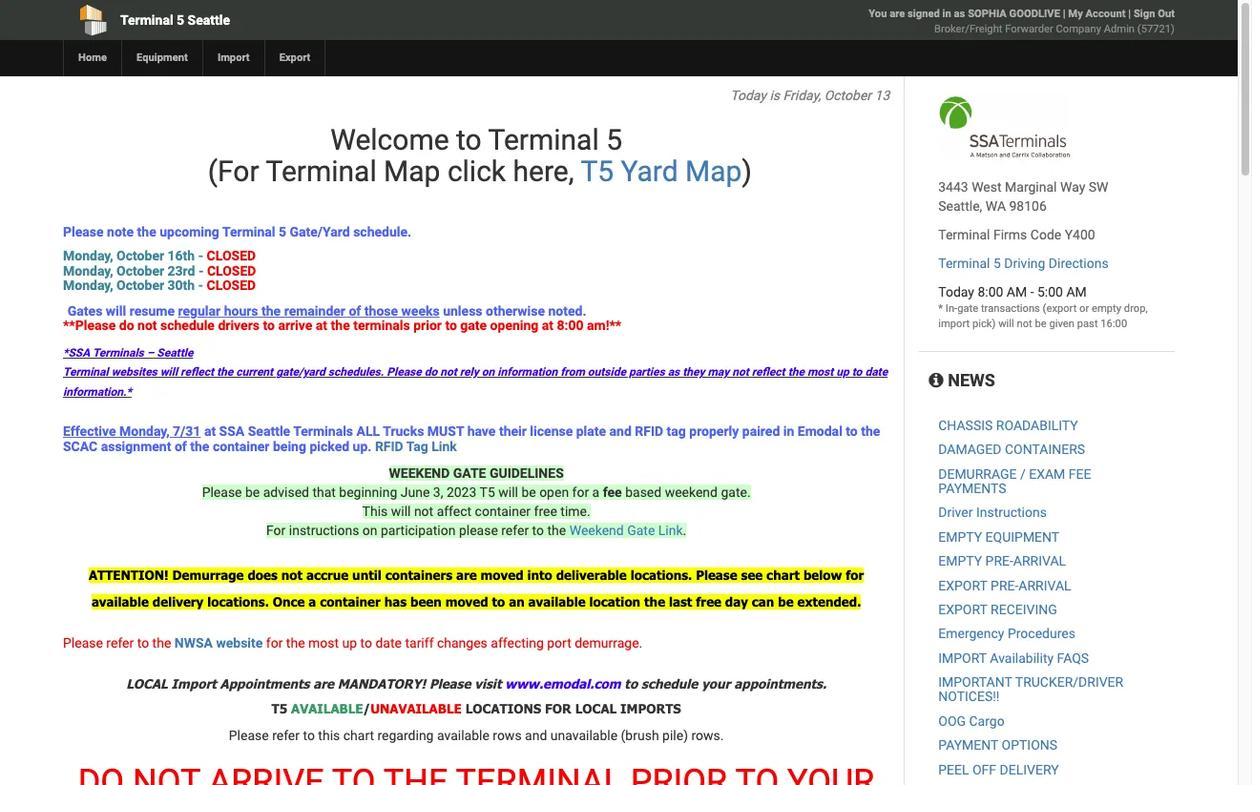 Task type: locate. For each thing, give the bounding box(es) containing it.
import left export link
[[218, 52, 250, 64]]

demurrage / exam fee payments link
[[939, 467, 1092, 497]]

nwsa website link
[[175, 636, 263, 652]]

1 vertical spatial do
[[425, 366, 438, 380]]

link right gate
[[659, 523, 683, 539]]

to inside welcome to terminal 5 (for terminal map click here, t5 yard map )
[[457, 123, 482, 157]]

schedule
[[160, 318, 215, 333], [642, 677, 698, 692]]

export link
[[264, 40, 325, 76]]

at right the opening
[[542, 318, 554, 333]]

0 horizontal spatial do
[[119, 318, 134, 333]]

1 horizontal spatial rfid
[[635, 424, 664, 439]]

empty down empty equipment link
[[939, 554, 983, 569]]

2 | from the left
[[1129, 8, 1132, 20]]

1 vertical spatial arrival
[[1019, 578, 1072, 594]]

map left click
[[384, 155, 441, 188]]

be left "given"
[[1036, 318, 1047, 330]]

available down the into
[[529, 595, 586, 610]]

have
[[468, 424, 496, 439]]

8:00 left am!** on the top left
[[557, 318, 584, 333]]

1 vertical spatial date
[[376, 636, 402, 652]]

most inside "*ssa terminals – seattle terminal websites will reflect the current gate/yard schedules. please do not rely on information from outside parties as they may not reflect the most up to date information.*"
[[808, 366, 834, 380]]

of right assignment at the bottom left of the page
[[175, 439, 187, 454]]

to right emodal
[[846, 424, 858, 439]]

their
[[499, 424, 527, 439]]

0 horizontal spatial chart
[[344, 728, 374, 744]]

important trucker/driver notices!! link
[[939, 675, 1124, 705]]

reflect left current
[[181, 366, 214, 380]]

local up unavailable
[[576, 702, 617, 717]]

1 horizontal spatial locations.
[[631, 568, 693, 583]]

- right 23rd
[[199, 263, 204, 279]]

seattle right "–"
[[157, 347, 193, 360]]

of
[[349, 303, 361, 319], [175, 439, 187, 454]]

container up please
[[475, 504, 531, 519]]

please down appointments
[[229, 728, 269, 744]]

1 horizontal spatial and
[[610, 424, 632, 439]]

3443 west marginal way sw seattle, wa 98106
[[939, 180, 1109, 214]]

1 horizontal spatial link
[[659, 523, 683, 539]]

in
[[943, 8, 952, 20], [784, 424, 795, 439]]

t5 inside welcome to terminal 5 (for terminal map click here, t5 yard map )
[[581, 155, 614, 188]]

rfid tag link
[[375, 439, 461, 454]]

payments
[[939, 481, 1007, 497]]

1 am from the left
[[1007, 285, 1028, 300]]

free inside weekend gate guidelines please be advised that beginning june 3, 2023 t5 will be open for a fee based weekend gate. this will not affect container free time. for instructions on participation please refer to the weekend gate link .
[[534, 504, 558, 519]]

1 horizontal spatial available
[[437, 728, 490, 744]]

will down transactions
[[999, 318, 1015, 330]]

do left rely at the left
[[425, 366, 438, 380]]

1 horizontal spatial on
[[482, 366, 495, 380]]

rfid right the up.
[[375, 439, 404, 454]]

terminal 5 driving directions
[[939, 256, 1109, 271]]

0 horizontal spatial container
[[213, 439, 270, 454]]

my
[[1069, 8, 1084, 20]]

please down "ssa"
[[202, 485, 242, 500]]

not inside gates will resume regular hours the remainder of those weeks unless otherwise noted. **please do not schedule drivers to arrive at the terminals prior to gate opening at 8:00 am!**
[[138, 318, 157, 333]]

schedule down '30th'
[[160, 318, 215, 333]]

please left visit
[[430, 677, 471, 692]]

instructions
[[977, 506, 1048, 521]]

0 horizontal spatial today
[[731, 88, 767, 103]]

monday,
[[63, 249, 113, 264], [63, 263, 113, 279], [63, 278, 113, 293], [119, 424, 170, 439]]

for
[[545, 702, 572, 717]]

to inside at ssa seattle terminals all trucks must have their license plate and rfid tag properly paired in emodal to the scac assignment of the container being picked up.
[[846, 424, 858, 439]]

not left rely at the left
[[441, 366, 457, 380]]

information
[[498, 366, 558, 380]]

will inside "*ssa terminals – seattle terminal websites will reflect the current gate/yard schedules. please do not rely on information from outside parties as they may not reflect the most up to date information.*"
[[160, 366, 178, 380]]

1 vertical spatial on
[[363, 523, 378, 539]]

damaged
[[939, 442, 1002, 458]]

attention!
[[89, 568, 169, 583]]

accrue
[[306, 568, 349, 583]]

to right welcome
[[457, 123, 482, 157]]

/ down mandatory!
[[363, 702, 371, 717]]

2 vertical spatial t5
[[272, 702, 288, 717]]

rfid left tag
[[635, 424, 664, 439]]

effective monday, 7/31
[[63, 424, 201, 439]]

0 vertical spatial most
[[808, 366, 834, 380]]

1 horizontal spatial 8:00
[[978, 285, 1004, 300]]

arrival up receiving
[[1019, 578, 1072, 594]]

chart right see at the right of the page
[[767, 568, 800, 583]]

0 vertical spatial t5
[[581, 155, 614, 188]]

1 horizontal spatial chart
[[767, 568, 800, 583]]

a left 'fee'
[[593, 485, 600, 500]]

import down "nwsa" on the left
[[172, 677, 217, 692]]

0 horizontal spatial at
[[204, 424, 216, 439]]

to left an
[[492, 595, 505, 610]]

0 horizontal spatial in
[[784, 424, 795, 439]]

0 horizontal spatial map
[[384, 155, 441, 188]]

pre- down empty equipment link
[[986, 554, 1014, 569]]

seattle inside "*ssa terminals – seattle terminal websites will reflect the current gate/yard schedules. please do not rely on information from outside parties as they may not reflect the most up to date information.*"
[[157, 347, 193, 360]]

in inside you are signed in as sophia goodlive | my account | sign out broker/freight forwarder company admin (57721)
[[943, 8, 952, 20]]

are right you
[[890, 8, 906, 20]]

1 vertical spatial empty
[[939, 554, 983, 569]]

1 vertical spatial of
[[175, 439, 187, 454]]

a inside attention! demurrage does not accrue until containers are moved into deliverable locations. please see chart below for available delivery locations. once a container has been moved to an available location the last free day can be extended.
[[309, 595, 316, 610]]

2 vertical spatial are
[[314, 677, 334, 692]]

today for today                                                                                                                                                                                                                                                                                                                                                                                                                                                                                                                                                                                                                                                                                                           8:00 am - 5:00 am * in-gate transactions (export or empty drop, import pick) will not be given past 16:00
[[939, 285, 975, 300]]

t5 inside weekend gate guidelines please be advised that beginning june 3, 2023 t5 will be open for a fee based weekend gate. this will not affect container free time. for instructions on participation please refer to the weekend gate link .
[[480, 485, 495, 500]]

container down until
[[320, 595, 381, 610]]

on inside weekend gate guidelines please be advised that beginning june 3, 2023 t5 will be open for a fee based weekend gate. this will not affect container free time. for instructions on participation please refer to the weekend gate link .
[[363, 523, 378, 539]]

terminal inside please note the upcoming terminal 5 gate/yard schedule. monday, october 16th - closed monday, october 23rd - closed monday, october 30th - closed
[[222, 224, 276, 240]]

1 vertical spatial local
[[576, 702, 617, 717]]

0 horizontal spatial am
[[1007, 285, 1028, 300]]

terminals inside "*ssa terminals – seattle terminal websites will reflect the current gate/yard schedules. please do not rely on information from outside parties as they may not reflect the most up to date information.*"
[[93, 347, 144, 360]]

/ left "exam" on the bottom of the page
[[1021, 467, 1026, 482]]

*
[[939, 303, 944, 315]]

0 vertical spatial 8:00
[[978, 285, 1004, 300]]

1 horizontal spatial terminals
[[293, 424, 353, 439]]

date
[[866, 366, 888, 380], [376, 636, 402, 652]]

0 horizontal spatial for
[[266, 636, 283, 652]]

0 horizontal spatial a
[[309, 595, 316, 610]]

weekend gate link link
[[570, 523, 683, 539]]

1 horizontal spatial container
[[320, 595, 381, 610]]

at right arrive in the left of the page
[[316, 318, 328, 333]]

container inside weekend gate guidelines please be advised that beginning june 3, 2023 t5 will be open for a fee based weekend gate. this will not affect container free time. for instructions on participation please refer to the weekend gate link .
[[475, 504, 531, 519]]

link right "tag" at the left bottom
[[432, 439, 457, 454]]

1 horizontal spatial a
[[593, 485, 600, 500]]

rfid inside at ssa seattle terminals all trucks must have their license plate and rfid tag properly paired in emodal to the scac assignment of the container being picked up.
[[635, 424, 664, 439]]

local down the delivery
[[126, 677, 168, 692]]

to inside attention! demurrage does not accrue until containers are moved into deliverable locations. please see chart below for available delivery locations. once a container has been moved to an available location the last free day can be extended.
[[492, 595, 505, 610]]

please left note
[[63, 224, 104, 240]]

2 horizontal spatial t5
[[581, 155, 614, 188]]

refer for please refer to the nwsa website for the most up to date tariff changes affecting port demurrage.
[[106, 636, 134, 652]]

2 map from the left
[[686, 155, 742, 188]]

today
[[731, 88, 767, 103], [939, 285, 975, 300]]

to inside "*ssa terminals – seattle terminal websites will reflect the current gate/yard schedules. please do not rely on information from outside parties as they may not reflect the most up to date information.*"
[[853, 366, 863, 380]]

are inside "local import appointments are mandatory! please visit www.emodal.com to schedule your appointments. t5 available / unavailable locations for local imports"
[[314, 677, 334, 692]]

1 horizontal spatial refer
[[272, 728, 300, 744]]

pre- down empty pre-arrival link on the right bottom of the page
[[991, 578, 1019, 594]]

1 horizontal spatial for
[[573, 485, 589, 500]]

the right "hours"
[[262, 303, 281, 319]]

1 vertical spatial free
[[696, 595, 722, 610]]

the left "ssa"
[[190, 439, 210, 454]]

please inside "*ssa terminals – seattle terminal websites will reflect the current gate/yard schedules. please do not rely on information from outside parties as they may not reflect the most up to date information.*"
[[387, 366, 422, 380]]

1 vertical spatial import
[[172, 677, 217, 692]]

for up time.
[[573, 485, 589, 500]]

be
[[1036, 318, 1047, 330], [245, 485, 260, 500], [522, 485, 536, 500], [779, 595, 794, 610]]

0 vertical spatial /
[[1021, 467, 1026, 482]]

most up emodal
[[808, 366, 834, 380]]

free left 'day'
[[696, 595, 722, 610]]

1 horizontal spatial schedule
[[642, 677, 698, 692]]

8:00 inside today                                                                                                                                                                                                                                                                                                                                                                                                                                                                                                                                                                                                                                                                                                           8:00 am - 5:00 am * in-gate transactions (export or empty drop, import pick) will not be given past 16:00
[[978, 285, 1004, 300]]

13
[[875, 88, 890, 103]]

for right below
[[846, 568, 865, 583]]

to left the info circle image
[[853, 366, 863, 380]]

t5 down appointments
[[272, 702, 288, 717]]

the left last
[[645, 595, 666, 610]]

2 vertical spatial container
[[320, 595, 381, 610]]

they
[[683, 366, 705, 380]]

pile)
[[663, 728, 689, 744]]

tariff
[[405, 636, 434, 652]]

of inside gates will resume regular hours the remainder of those weeks unless otherwise noted. **please do not schedule drivers to arrive at the terminals prior to gate opening at 8:00 am!**
[[349, 303, 361, 319]]

import
[[218, 52, 250, 64], [172, 677, 217, 692]]

0 horizontal spatial reflect
[[181, 366, 214, 380]]

0 vertical spatial in
[[943, 8, 952, 20]]

please inside please note the upcoming terminal 5 gate/yard schedule. monday, october 16th - closed monday, october 23rd - closed monday, october 30th - closed
[[63, 224, 104, 240]]

1 horizontal spatial map
[[686, 155, 742, 188]]

1 vertical spatial terminals
[[293, 424, 353, 439]]

2 horizontal spatial container
[[475, 504, 531, 519]]

2 reflect from the left
[[752, 366, 786, 380]]

0 horizontal spatial are
[[314, 677, 334, 692]]

1 vertical spatial link
[[659, 523, 683, 539]]

please down 'attention!'
[[63, 636, 103, 652]]

please refer to the nwsa website for the most up to date tariff changes affecting port demurrage.
[[63, 636, 643, 652]]

0 horizontal spatial /
[[363, 702, 371, 717]]

5 right the 'here,'
[[607, 123, 623, 157]]

0 vertical spatial refer
[[502, 523, 529, 539]]

0 horizontal spatial rfid
[[375, 439, 404, 454]]

gate
[[453, 466, 487, 481]]

0 horizontal spatial 8:00
[[557, 318, 584, 333]]

www.emodal.com
[[506, 677, 621, 692]]

opening
[[490, 318, 539, 333]]

outside
[[588, 366, 626, 380]]

2 horizontal spatial for
[[846, 568, 865, 583]]

on inside "*ssa terminals – seattle terminal websites will reflect the current gate/yard schedules. please do not rely on information from outside parties as they may not reflect the most up to date information.*"
[[482, 366, 495, 380]]

0 vertical spatial on
[[482, 366, 495, 380]]

2 empty from the top
[[939, 554, 983, 569]]

empty down driver
[[939, 530, 983, 545]]

today for today is friday, october 13
[[731, 88, 767, 103]]

1 horizontal spatial date
[[866, 366, 888, 380]]

1 vertical spatial a
[[309, 595, 316, 610]]

available down "local import appointments are mandatory! please visit www.emodal.com to schedule your appointments. t5 available / unavailable locations for local imports"
[[437, 728, 490, 744]]

1 vertical spatial for
[[846, 568, 865, 583]]

0 horizontal spatial as
[[668, 366, 680, 380]]

noted.
[[549, 303, 587, 319]]

1 vertical spatial in
[[784, 424, 795, 439]]

1 horizontal spatial am
[[1067, 285, 1088, 300]]

1 vertical spatial as
[[668, 366, 680, 380]]

are down please
[[456, 568, 477, 583]]

0 vertical spatial chart
[[767, 568, 800, 583]]

the left current
[[217, 366, 233, 380]]

and right plate
[[610, 424, 632, 439]]

unavailable
[[371, 702, 462, 717]]

| left sign
[[1129, 8, 1132, 20]]

be inside today                                                                                                                                                                                                                                                                                                                                                                                                                                                                                                                                                                                                                                                                                                           8:00 am - 5:00 am * in-gate transactions (export or empty drop, import pick) will not be given past 16:00
[[1036, 318, 1047, 330]]

arrival down equipment
[[1014, 554, 1067, 569]]

reflect right may
[[752, 366, 786, 380]]

not inside weekend gate guidelines please be advised that beginning june 3, 2023 t5 will be open for a fee based weekend gate. this will not affect container free time. for instructions on participation please refer to the weekend gate link .
[[414, 504, 434, 519]]

seattle right "ssa"
[[248, 424, 290, 439]]

/
[[1021, 467, 1026, 482], [363, 702, 371, 717]]

export receiving link
[[939, 603, 1058, 618]]

5 left gate/yard
[[279, 224, 287, 240]]

up
[[837, 366, 850, 380], [342, 636, 357, 652]]

as inside "*ssa terminals – seattle terminal websites will reflect the current gate/yard schedules. please do not rely on information from outside parties as they may not reflect the most up to date information.*"
[[668, 366, 680, 380]]

refer left this
[[272, 728, 300, 744]]

free inside attention! demurrage does not accrue until containers are moved into deliverable locations. please see chart below for available delivery locations. once a container has been moved to an available location the last free day can be extended.
[[696, 595, 722, 610]]

please note the upcoming terminal 5 gate/yard schedule. monday, october 16th - closed monday, october 23rd - closed monday, october 30th - closed
[[63, 224, 412, 293]]

you are signed in as sophia goodlive | my account | sign out broker/freight forwarder company admin (57721)
[[869, 8, 1176, 35]]

link inside weekend gate guidelines please be advised that beginning june 3, 2023 t5 will be open for a fee based weekend gate. this will not affect container free time. for instructions on participation please refer to the weekend gate link .
[[659, 523, 683, 539]]

date left the info circle image
[[866, 366, 888, 380]]

8:00 inside gates will resume regular hours the remainder of those weeks unless otherwise noted. **please do not schedule drivers to arrive at the terminals prior to gate opening at 8:00 am!**
[[557, 318, 584, 333]]

scac
[[63, 439, 98, 454]]

transactions
[[982, 303, 1041, 315]]

as inside you are signed in as sophia goodlive | my account | sign out broker/freight forwarder company admin (57721)
[[955, 8, 966, 20]]

1 vertical spatial export
[[939, 603, 988, 618]]

today inside today                                                                                                                                                                                                                                                                                                                                                                                                                                                                                                                                                                                                                                                                                                           8:00 am - 5:00 am * in-gate transactions (export or empty drop, import pick) will not be given past 16:00
[[939, 285, 975, 300]]

1 horizontal spatial import
[[218, 52, 250, 64]]

| left the my on the right of page
[[1064, 8, 1066, 20]]

0 horizontal spatial schedule
[[160, 318, 215, 333]]

emergency procedures link
[[939, 627, 1076, 642]]

plate
[[577, 424, 607, 439]]

be down guidelines
[[522, 485, 536, 500]]

0 vertical spatial today
[[731, 88, 767, 103]]

moved up an
[[481, 568, 524, 583]]

0 vertical spatial locations.
[[631, 568, 693, 583]]

1 vertical spatial gate
[[461, 318, 487, 333]]

0 vertical spatial date
[[866, 366, 888, 380]]

1 vertical spatial t5
[[480, 485, 495, 500]]

terminal 5 seattle image
[[939, 96, 1072, 159]]

map right yard
[[686, 155, 742, 188]]

schedule inside "local import appointments are mandatory! please visit www.emodal.com to schedule your appointments. t5 available / unavailable locations for local imports"
[[642, 677, 698, 692]]

do inside gates will resume regular hours the remainder of those weeks unless otherwise noted. **please do not schedule drivers to arrive at the terminals prior to gate opening at 8:00 am!**
[[119, 318, 134, 333]]

port
[[547, 636, 572, 652]]

terminals
[[354, 318, 410, 333]]

does
[[248, 568, 278, 583]]

friday,
[[784, 88, 822, 103]]

chart right this
[[344, 728, 374, 744]]

1 vertical spatial schedule
[[642, 677, 698, 692]]

gate left the opening
[[461, 318, 487, 333]]

locations
[[466, 702, 542, 717]]

2 am from the left
[[1067, 285, 1088, 300]]

rfid tag link link
[[375, 439, 461, 454]]

the right note
[[137, 224, 156, 240]]

once
[[273, 595, 305, 610]]

october left 23rd
[[117, 263, 164, 279]]

schedules.
[[328, 366, 384, 380]]

available
[[92, 595, 149, 610], [529, 595, 586, 610], [437, 728, 490, 744]]

gate up import
[[958, 303, 979, 315]]

arrive
[[278, 318, 313, 333]]

0 vertical spatial seattle
[[188, 12, 230, 28]]

0 horizontal spatial on
[[363, 523, 378, 539]]

rows.
[[692, 728, 724, 744]]

up up emodal
[[837, 366, 850, 380]]

to up imports
[[625, 677, 638, 692]]

- inside today                                                                                                                                                                                                                                                                                                                                                                                                                                                                                                                                                                                                                                                                                                           8:00 am - 5:00 am * in-gate transactions (export or empty drop, import pick) will not be given past 16:00
[[1031, 285, 1035, 300]]

pre-
[[986, 554, 1014, 569], [991, 578, 1019, 594]]

yard
[[621, 155, 679, 188]]

0 horizontal spatial import
[[172, 677, 217, 692]]

0 horizontal spatial most
[[309, 636, 339, 652]]

1 horizontal spatial t5
[[480, 485, 495, 500]]

in inside at ssa seattle terminals all trucks must have their license plate and rfid tag properly paired in emodal to the scac assignment of the container being picked up.
[[784, 424, 795, 439]]

1 vertical spatial and
[[525, 728, 548, 744]]

0 horizontal spatial and
[[525, 728, 548, 744]]

terminal 5 driving directions link
[[939, 256, 1109, 271]]

8:00 up transactions
[[978, 285, 1004, 300]]

beginning
[[339, 485, 398, 500]]

signed
[[908, 8, 940, 20]]

1 export from the top
[[939, 578, 988, 594]]

1 horizontal spatial do
[[425, 366, 438, 380]]

are
[[890, 8, 906, 20], [456, 568, 477, 583], [314, 677, 334, 692]]

seattle for at
[[248, 424, 290, 439]]

those
[[365, 303, 398, 319]]

see
[[742, 568, 763, 583]]

will right websites
[[160, 366, 178, 380]]

can
[[752, 595, 775, 610]]

1 empty from the top
[[939, 530, 983, 545]]

in right paired
[[784, 424, 795, 439]]

export up emergency
[[939, 603, 988, 618]]

of inside at ssa seattle terminals all trucks must have their license plate and rfid tag properly paired in emodal to the scac assignment of the container being picked up.
[[175, 439, 187, 454]]

am up or
[[1067, 285, 1088, 300]]

.
[[683, 523, 687, 539]]

please up 'day'
[[696, 568, 738, 583]]

0 vertical spatial link
[[432, 439, 457, 454]]

please inside weekend gate guidelines please be advised that beginning june 3, 2023 t5 will be open for a fee based weekend gate. this will not affect container free time. for instructions on participation please refer to the weekend gate link .
[[202, 485, 242, 500]]

1 vertical spatial container
[[475, 504, 531, 519]]

1 vertical spatial today
[[939, 285, 975, 300]]

refer right please
[[502, 523, 529, 539]]

locations. up last
[[631, 568, 693, 583]]

please right "schedules."
[[387, 366, 422, 380]]

pick)
[[973, 318, 996, 330]]

click
[[448, 155, 506, 188]]

0 vertical spatial import
[[218, 52, 250, 64]]

terminal firms code y400
[[939, 227, 1096, 243]]

and right rows
[[525, 728, 548, 744]]

way
[[1061, 180, 1086, 195]]

today up "in-"
[[939, 285, 975, 300]]

please
[[459, 523, 498, 539]]

not right may
[[733, 366, 749, 380]]

the down time.
[[548, 523, 567, 539]]

and
[[610, 424, 632, 439], [525, 728, 548, 744]]

0 horizontal spatial link
[[432, 439, 457, 454]]

gate inside today                                                                                                                                                                                                                                                                                                                                                                                                                                                                                                                                                                                                                                                                                                           8:00 am - 5:00 am * in-gate transactions (export or empty drop, import pick) will not be given past 16:00
[[958, 303, 979, 315]]

available down 'attention!'
[[92, 595, 149, 610]]

date left tariff
[[376, 636, 402, 652]]

containers
[[1006, 442, 1086, 458]]

refer down 'attention!'
[[106, 636, 134, 652]]

0 vertical spatial of
[[349, 303, 361, 319]]

gate/yard
[[290, 224, 350, 240]]

not inside attention! demurrage does not accrue until containers are moved into deliverable locations. please see chart below for available delivery locations. once a container has been moved to an available location the last free day can be extended.
[[281, 568, 303, 583]]

last
[[669, 595, 693, 610]]

day
[[726, 595, 749, 610]]

1 horizontal spatial up
[[837, 366, 850, 380]]

seattle inside at ssa seattle terminals all trucks must have their license plate and rfid tag properly paired in emodal to the scac assignment of the container being picked up.
[[248, 424, 290, 439]]

today is friday, october 13
[[731, 88, 890, 103]]

0 horizontal spatial refer
[[106, 636, 134, 652]]

as left they
[[668, 366, 680, 380]]

1 horizontal spatial most
[[808, 366, 834, 380]]

advised
[[263, 485, 309, 500]]

as
[[955, 8, 966, 20], [668, 366, 680, 380]]

the inside weekend gate guidelines please be advised that beginning june 3, 2023 t5 will be open for a fee based weekend gate. this will not affect container free time. for instructions on participation please refer to the weekend gate link .
[[548, 523, 567, 539]]

)
[[742, 155, 752, 188]]

0 horizontal spatial gate
[[461, 318, 487, 333]]

2 vertical spatial refer
[[272, 728, 300, 744]]



Task type: vqa. For each thing, say whether or not it's contained in the screenshot.
9.5.0.202307122
no



Task type: describe. For each thing, give the bounding box(es) containing it.
payment
[[939, 738, 999, 754]]

the left terminals
[[331, 318, 350, 333]]

1 vertical spatial moved
[[446, 595, 489, 610]]

to inside "local import appointments are mandatory! please visit www.emodal.com to schedule your appointments. t5 available / unavailable locations for local imports"
[[625, 677, 638, 692]]

refer for please refer to this chart regarding available rows and unavailable (brush pile) rows.
[[272, 728, 300, 744]]

the right emodal
[[862, 424, 881, 439]]

this
[[362, 504, 388, 519]]

news
[[944, 371, 996, 391]]

1 map from the left
[[384, 155, 441, 188]]

/ inside chassis roadability damaged containers demurrage / exam fee payments driver instructions empty equipment empty pre-arrival export pre-arrival export receiving emergency procedures import availability faqs important trucker/driver notices!! oog cargo payment options peel off delivery
[[1021, 467, 1026, 482]]

regular
[[178, 303, 221, 319]]

drop,
[[1125, 303, 1149, 315]]

nwsa
[[175, 636, 213, 652]]

important
[[939, 675, 1013, 691]]

notices!!
[[939, 690, 1000, 705]]

2 horizontal spatial available
[[529, 595, 586, 610]]

trucks
[[383, 424, 424, 439]]

2023
[[447, 485, 477, 500]]

emergency
[[939, 627, 1005, 642]]

0 horizontal spatial date
[[376, 636, 402, 652]]

a inside weekend gate guidelines please be advised that beginning june 3, 2023 t5 will be open for a fee based weekend gate. this will not affect container free time. for instructions on participation please refer to the weekend gate link .
[[593, 485, 600, 500]]

note
[[107, 224, 134, 240]]

2 vertical spatial for
[[266, 636, 283, 652]]

gates
[[68, 303, 103, 319]]

be inside attention! demurrage does not accrue until containers are moved into deliverable locations. please see chart below for available delivery locations. once a container has been moved to an available location the last free day can be extended.
[[779, 595, 794, 610]]

2 closed from the top
[[207, 263, 256, 279]]

info circle image
[[929, 372, 944, 390]]

instructions
[[289, 523, 359, 539]]

terminal 5 seattle
[[120, 12, 230, 28]]

5 inside please note the upcoming terminal 5 gate/yard schedule. monday, october 16th - closed monday, october 23rd - closed monday, october 30th - closed
[[279, 224, 287, 240]]

home link
[[63, 40, 121, 76]]

chart inside attention! demurrage does not accrue until containers are moved into deliverable locations. please see chart below for available delivery locations. once a container has been moved to an available location the last free day can be extended.
[[767, 568, 800, 583]]

is
[[770, 88, 780, 103]]

october left 13
[[825, 88, 872, 103]]

be left advised
[[245, 485, 260, 500]]

for inside weekend gate guidelines please be advised that beginning june 3, 2023 t5 will be open for a fee based weekend gate. this will not affect container free time. for instructions on participation please refer to the weekend gate link .
[[573, 485, 589, 500]]

license
[[530, 424, 573, 439]]

the inside please note the upcoming terminal 5 gate/yard schedule. monday, october 16th - closed monday, october 23rd - closed monday, october 30th - closed
[[137, 224, 156, 240]]

gate inside gates will resume regular hours the remainder of those weeks unless otherwise noted. **please do not schedule drivers to arrive at the terminals prior to gate opening at 8:00 am!**
[[461, 318, 487, 333]]

3 closed from the top
[[207, 278, 256, 293]]

sign
[[1134, 8, 1156, 20]]

(57721)
[[1138, 23, 1176, 35]]

emodal
[[798, 424, 843, 439]]

west
[[972, 180, 1002, 195]]

1 horizontal spatial local
[[576, 702, 617, 717]]

- right 16th
[[198, 249, 204, 264]]

has
[[385, 595, 407, 610]]

deliverable
[[556, 568, 627, 583]]

must
[[428, 424, 464, 439]]

5 up equipment
[[177, 12, 184, 28]]

will down guidelines
[[499, 485, 519, 500]]

terminals inside at ssa seattle terminals all trucks must have their license plate and rfid tag properly paired in emodal to the scac assignment of the container being picked up.
[[293, 424, 353, 439]]

participation
[[381, 523, 456, 539]]

websites
[[111, 366, 157, 380]]

otherwise
[[486, 303, 545, 319]]

weekend
[[665, 485, 718, 500]]

oog cargo link
[[939, 714, 1005, 730]]

and inside at ssa seattle terminals all trucks must have their license plate and rfid tag properly paired in emodal to the scac assignment of the container being picked up.
[[610, 424, 632, 439]]

1 horizontal spatial at
[[316, 318, 328, 333]]

empty pre-arrival link
[[939, 554, 1067, 569]]

will down june
[[391, 504, 411, 519]]

into
[[528, 568, 553, 583]]

to left "nwsa" on the left
[[137, 636, 149, 652]]

2 export from the top
[[939, 603, 988, 618]]

please inside attention! demurrage does not accrue until containers are moved into deliverable locations. please see chart below for available delivery locations. once a container has been moved to an available location the last free day can be extended.
[[696, 568, 738, 583]]

for inside attention! demurrage does not accrue until containers are moved into deliverable locations. please see chart below for available delivery locations. once a container has been moved to an available location the last free day can be extended.
[[846, 568, 865, 583]]

the up emodal
[[789, 366, 805, 380]]

october down note
[[117, 249, 164, 264]]

weeks
[[402, 303, 440, 319]]

1 vertical spatial most
[[309, 636, 339, 652]]

properly
[[690, 424, 739, 439]]

seattle for terminal
[[188, 12, 230, 28]]

admin
[[1105, 23, 1136, 35]]

container inside at ssa seattle terminals all trucks must have their license plate and rfid tag properly paired in emodal to the scac assignment of the container being picked up.
[[213, 439, 270, 454]]

imports
[[621, 702, 682, 717]]

to inside weekend gate guidelines please be advised that beginning june 3, 2023 t5 will be open for a fee based weekend gate. this will not affect container free time. for instructions on participation please refer to the weekend gate link .
[[533, 523, 544, 539]]

terminal inside "*ssa terminals – seattle terminal websites will reflect the current gate/yard schedules. please do not rely on information from outside parties as they may not reflect the most up to date information.*"
[[63, 366, 109, 380]]

1 vertical spatial up
[[342, 636, 357, 652]]

the down once
[[286, 636, 305, 652]]

based
[[626, 485, 662, 500]]

account
[[1086, 8, 1126, 20]]

options
[[1002, 738, 1058, 754]]

not inside today                                                                                                                                                                                                                                                                                                                                                                                                                                                                                                                                                                                                                                                                                                           8:00 am - 5:00 am * in-gate transactions (export or empty drop, import pick) will not be given past 16:00
[[1018, 318, 1033, 330]]

assignment
[[101, 439, 171, 454]]

import
[[939, 318, 970, 330]]

date inside "*ssa terminals – seattle terminal websites will reflect the current gate/yard schedules. please do not rely on information from outside parties as they may not reflect the most up to date information.*"
[[866, 366, 888, 380]]

terminal 5 seattle link
[[63, 0, 510, 40]]

import inside "local import appointments are mandatory! please visit www.emodal.com to schedule your appointments. t5 available / unavailable locations for local imports"
[[172, 677, 217, 692]]

0 vertical spatial moved
[[481, 568, 524, 583]]

will inside today                                                                                                                                                                                                                                                                                                                                                                                                                                                                                                                                                                                                                                                                                                           8:00 am - 5:00 am * in-gate transactions (export or empty drop, import pick) will not be given past 16:00
[[999, 318, 1015, 330]]

0 vertical spatial arrival
[[1014, 554, 1067, 569]]

0 horizontal spatial available
[[92, 595, 149, 610]]

please refer to this chart regarding available rows and unavailable (brush pile) rows.
[[229, 728, 724, 744]]

export
[[279, 52, 311, 64]]

up.
[[353, 439, 372, 454]]

demurrage
[[172, 568, 244, 583]]

extended.
[[798, 595, 862, 610]]

firms
[[994, 227, 1028, 243]]

schedule inside gates will resume regular hours the remainder of those weeks unless otherwise noted. **please do not schedule drivers to arrive at the terminals prior to gate opening at 8:00 am!**
[[160, 318, 215, 333]]

5 inside welcome to terminal 5 (for terminal map click here, t5 yard map )
[[607, 123, 623, 157]]

the inside attention! demurrage does not accrue until containers are moved into deliverable locations. please see chart below for available delivery locations. once a container has been moved to an available location the last free day can be extended.
[[645, 595, 666, 610]]

today                                                                                                                                                                                                                                                                                                                                                                                                                                                                                                                                                                                                                                                                                                           8:00 am - 5:00 am * in-gate transactions (export or empty drop, import pick) will not be given past 16:00
[[939, 285, 1149, 330]]

5 left driving
[[994, 256, 1002, 271]]

you
[[869, 8, 888, 20]]

given
[[1050, 318, 1075, 330]]

16th
[[168, 249, 195, 264]]

parties
[[629, 366, 665, 380]]

do inside "*ssa terminals – seattle terminal websites will reflect the current gate/yard schedules. please do not rely on information from outside parties as they may not reflect the most up to date information.*"
[[425, 366, 438, 380]]

1 closed from the top
[[207, 249, 256, 264]]

are inside you are signed in as sophia goodlive | my account | sign out broker/freight forwarder company admin (57721)
[[890, 8, 906, 20]]

at inside at ssa seattle terminals all trucks must have their license plate and rfid tag properly paired in emodal to the scac assignment of the container being picked up.
[[204, 424, 216, 439]]

0 vertical spatial local
[[126, 677, 168, 692]]

past
[[1078, 318, 1099, 330]]

for
[[266, 523, 286, 539]]

*ssa terminals – seattle terminal websites will reflect the current gate/yard schedules. please do not rely on information from outside parties as they may not reflect the most up to date information.*
[[63, 347, 888, 399]]

an
[[509, 595, 525, 610]]

your
[[702, 677, 731, 692]]

t5 inside "local import appointments are mandatory! please visit www.emodal.com to schedule your appointments. t5 available / unavailable locations for local imports"
[[272, 702, 288, 717]]

23rd
[[168, 263, 195, 279]]

sophia
[[969, 8, 1007, 20]]

- right '30th'
[[198, 278, 204, 293]]

import link
[[202, 40, 264, 76]]

local import appointments are mandatory! please visit www.emodal.com to schedule your appointments. t5 available / unavailable locations for local imports
[[126, 677, 827, 717]]

picked
[[310, 439, 350, 454]]

0 vertical spatial pre-
[[986, 554, 1014, 569]]

being
[[273, 439, 306, 454]]

refer inside weekend gate guidelines please be advised that beginning june 3, 2023 t5 will be open for a fee based weekend gate. this will not affect container free time. for instructions on participation please refer to the weekend gate link .
[[502, 523, 529, 539]]

are inside attention! demurrage does not accrue until containers are moved into deliverable locations. please see chart below for available delivery locations. once a container has been moved to an available location the last free day can be extended.
[[456, 568, 477, 583]]

1 vertical spatial pre-
[[991, 578, 1019, 594]]

to left this
[[303, 728, 315, 744]]

visit
[[475, 677, 502, 692]]

to up mandatory!
[[361, 636, 372, 652]]

7/31
[[173, 424, 201, 439]]

please inside "local import appointments are mandatory! please visit www.emodal.com to schedule your appointments. t5 available / unavailable locations for local imports"
[[430, 677, 471, 692]]

affecting
[[491, 636, 544, 652]]

attention! demurrage does not accrue until containers are moved into deliverable locations. please see chart below for available delivery locations. once a container has been moved to an available location the last free day can be extended.
[[89, 568, 865, 610]]

the left "nwsa" on the left
[[152, 636, 171, 652]]

/ inside "local import appointments are mandatory! please visit www.emodal.com to schedule your appointments. t5 available / unavailable locations for local imports"
[[363, 702, 371, 717]]

to left arrive in the left of the page
[[263, 318, 275, 333]]

container inside attention! demurrage does not accrue until containers are moved into deliverable locations. please see chart below for available delivery locations. once a container has been moved to an available location the last free day can be extended.
[[320, 595, 381, 610]]

up inside "*ssa terminals – seattle terminal websites will reflect the current gate/yard schedules. please do not rely on information from outside parties as they may not reflect the most up to date information.*"
[[837, 366, 850, 380]]

demurrage
[[939, 467, 1018, 482]]

to right prior
[[445, 318, 457, 333]]

16:00
[[1101, 318, 1128, 330]]

october up resume
[[117, 278, 164, 293]]

98106
[[1010, 199, 1047, 214]]

1 | from the left
[[1064, 8, 1066, 20]]

marginal
[[1006, 180, 1058, 195]]

0 horizontal spatial locations.
[[207, 595, 269, 610]]

will inside gates will resume regular hours the remainder of those weeks unless otherwise noted. **please do not schedule drivers to arrive at the terminals prior to gate opening at 8:00 am!**
[[106, 303, 126, 319]]

chassis
[[939, 418, 994, 433]]

out
[[1159, 8, 1176, 20]]

1 reflect from the left
[[181, 366, 214, 380]]

empty equipment link
[[939, 530, 1060, 545]]

payment options link
[[939, 738, 1058, 754]]

roadability
[[997, 418, 1079, 433]]

1 vertical spatial chart
[[344, 728, 374, 744]]

**please
[[63, 318, 116, 333]]

tag
[[407, 439, 429, 454]]

below
[[804, 568, 843, 583]]

seattle,
[[939, 199, 983, 214]]

goodlive
[[1010, 8, 1061, 20]]

at ssa seattle terminals all trucks must have their license plate and rfid tag properly paired in emodal to the scac assignment of the container being picked up.
[[63, 424, 881, 454]]

–
[[147, 347, 154, 360]]

(for
[[208, 155, 259, 188]]

2 horizontal spatial at
[[542, 318, 554, 333]]



